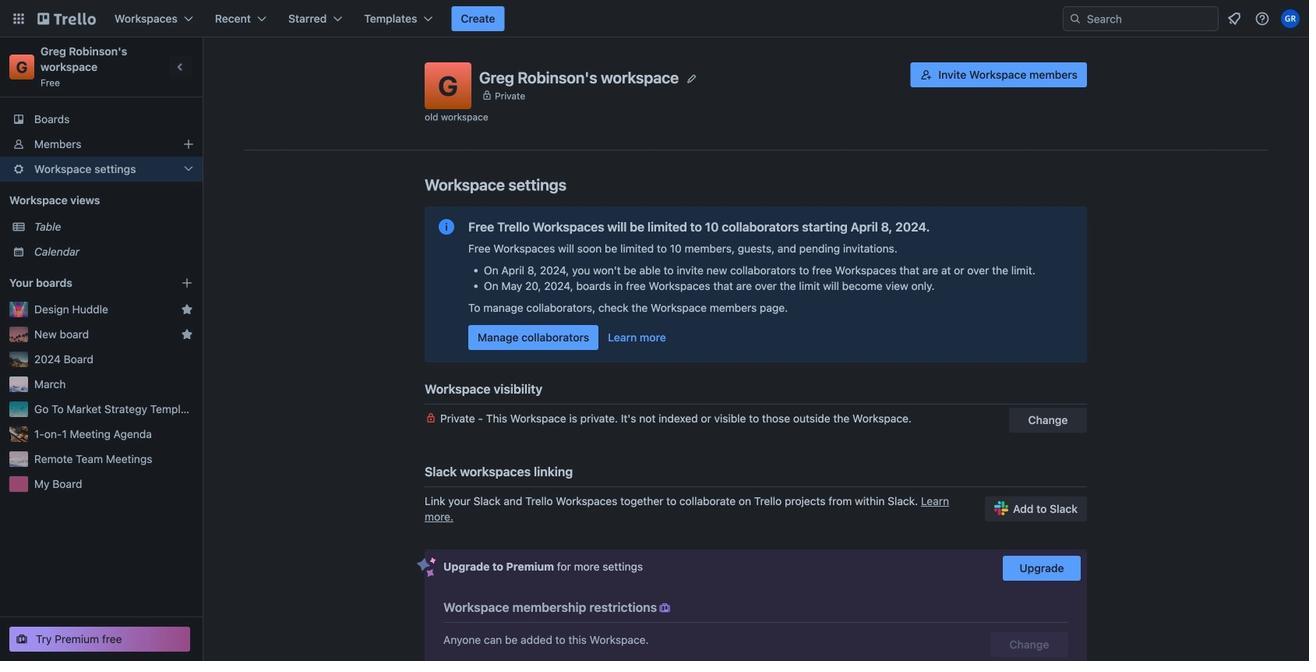 Task type: vqa. For each thing, say whether or not it's contained in the screenshot.
the it.
no



Task type: describe. For each thing, give the bounding box(es) containing it.
primary element
[[0, 0, 1310, 37]]

workspace navigation collapse icon image
[[170, 56, 192, 78]]

search image
[[1069, 12, 1082, 25]]

2 starred icon image from the top
[[181, 328, 193, 341]]

1 starred icon image from the top
[[181, 303, 193, 316]]

open information menu image
[[1255, 11, 1271, 27]]

greg robinson (gregrobinson96) image
[[1281, 9, 1300, 28]]

your boards with 8 items element
[[9, 274, 157, 292]]



Task type: locate. For each thing, give the bounding box(es) containing it.
sparkle image
[[417, 557, 437, 578]]

0 vertical spatial starred icon image
[[181, 303, 193, 316]]

1 vertical spatial starred icon image
[[181, 328, 193, 341]]

add board image
[[181, 277, 193, 289]]

Search field
[[1082, 8, 1218, 30]]

back to home image
[[37, 6, 96, 31]]

sm image
[[657, 600, 673, 616]]

0 notifications image
[[1225, 9, 1244, 28]]

starred icon image
[[181, 303, 193, 316], [181, 328, 193, 341]]



